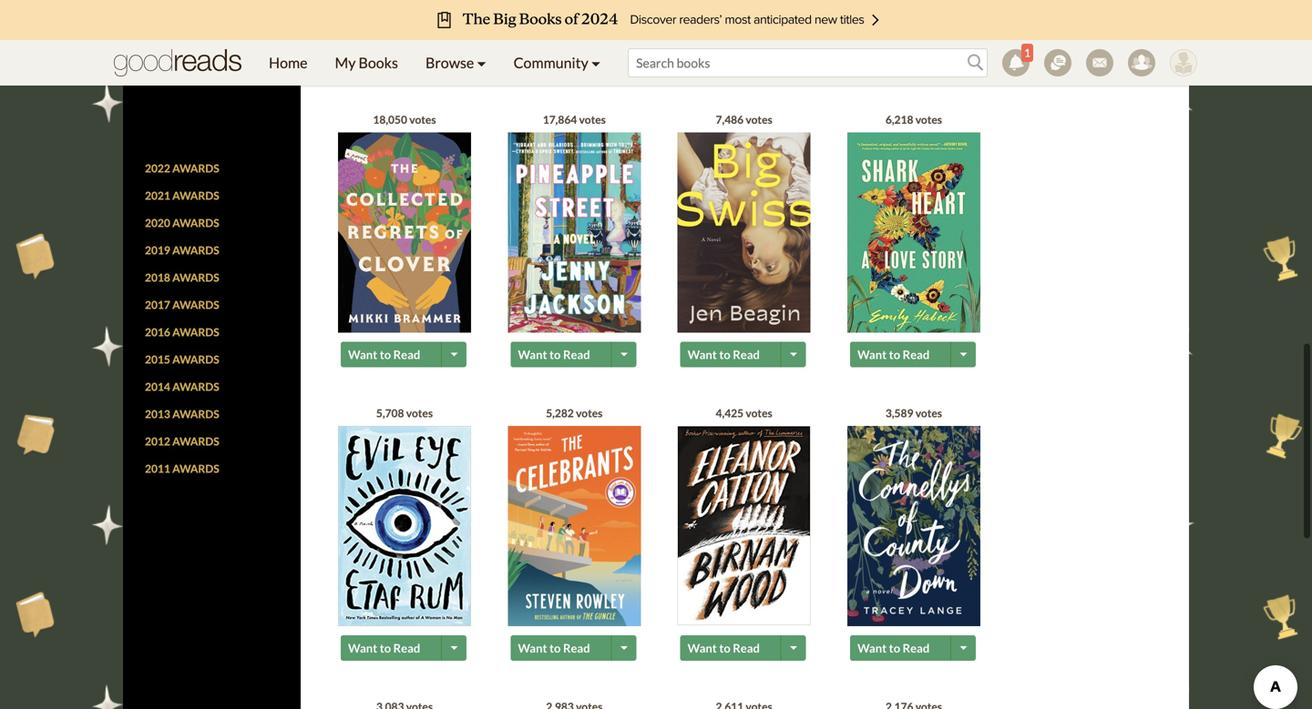 Task type: vqa. For each thing, say whether or not it's contained in the screenshot.
fourth '4 and a half stars' image from the left
no



Task type: locate. For each thing, give the bounding box(es) containing it.
3,589
[[886, 407, 913, 420]]

want to read button for 5,708 votes
[[341, 636, 444, 662]]

awards up 2017 awards
[[172, 271, 219, 284]]

to
[[380, 54, 391, 68], [549, 54, 561, 68], [719, 54, 731, 68], [380, 348, 391, 362], [549, 348, 561, 362], [719, 348, 731, 362], [889, 348, 900, 362], [380, 642, 391, 656], [549, 642, 561, 656], [719, 642, 731, 656], [889, 642, 900, 656]]

results
[[171, 74, 208, 85]]

my books link
[[321, 40, 412, 86]]

18,050
[[373, 113, 407, 126]]

want to read button
[[341, 48, 444, 74], [511, 48, 613, 74], [680, 48, 783, 74], [341, 342, 444, 368], [511, 342, 613, 368], [680, 342, 783, 368], [850, 342, 953, 368], [341, 636, 444, 662], [511, 636, 613, 662], [680, 636, 783, 662], [850, 636, 953, 662]]

want to read button for 17,864 votes
[[511, 342, 613, 368]]

4,425
[[716, 407, 744, 420]]

awards up 2021 awards
[[172, 162, 219, 175]]

awards down 2021 awards
[[172, 216, 219, 229]]

2016
[[145, 326, 170, 339]]

2011 awards link
[[145, 462, 219, 475]]

votes right 4,425
[[746, 407, 772, 420]]

want to read button for 7,486 votes
[[680, 342, 783, 368]]

1 horizontal spatial ▾
[[591, 54, 601, 72]]

▾ inside popup button
[[477, 54, 486, 72]]

1 awards from the top
[[172, 162, 219, 175]]

2015 awards
[[145, 353, 219, 366]]

3 awards from the top
[[172, 216, 219, 229]]

browse ▾ button
[[412, 40, 500, 86]]

want
[[348, 54, 377, 68], [518, 54, 547, 68], [688, 54, 717, 68], [348, 348, 377, 362], [518, 348, 547, 362], [688, 348, 717, 362], [857, 348, 887, 362], [348, 642, 377, 656], [518, 642, 547, 656], [688, 642, 717, 656], [857, 642, 887, 656]]

want to read for 17,864 votes
[[518, 348, 590, 362]]

8 awards from the top
[[172, 353, 219, 366]]

want to read button for 18,050 votes
[[341, 342, 444, 368]]

7 awards from the top
[[172, 326, 219, 339]]

votes right 6,218
[[915, 113, 942, 126]]

want to read button for 4,425 votes
[[680, 636, 783, 662]]

votes right the 18,050
[[409, 113, 436, 126]]

2 awards from the top
[[172, 189, 219, 202]]

2013
[[145, 408, 170, 421]]

2021 awards
[[145, 189, 219, 202]]

3,589 votes
[[886, 407, 942, 420]]

read for 18,050 votes
[[393, 348, 420, 362]]

2012
[[145, 435, 170, 448]]

read for 5,708 votes
[[393, 642, 420, 656]]

0 horizontal spatial ▾
[[477, 54, 486, 72]]

want to read for 3,589 votes
[[857, 642, 930, 656]]

bob builder image
[[1170, 49, 1197, 77]]

5 awards from the top
[[172, 271, 219, 284]]

to for 4,425 votes
[[719, 642, 731, 656]]

votes
[[409, 113, 436, 126], [579, 113, 606, 126], [746, 113, 772, 126], [915, 113, 942, 126], [406, 407, 433, 420], [576, 407, 603, 420], [746, 407, 772, 420], [915, 407, 942, 420]]

want for 6,218 votes
[[857, 348, 887, 362]]

want to read for 5,282 votes
[[518, 642, 590, 656]]

votes right 5,708
[[406, 407, 433, 420]]

want for 5,282 votes
[[518, 642, 547, 656]]

▾ right community
[[591, 54, 601, 72]]

votes for 18,050 votes
[[409, 113, 436, 126]]

5,282 votes
[[546, 407, 603, 420]]

9 awards from the top
[[172, 380, 219, 393]]

awards up 2012 awards
[[172, 408, 219, 421]]

want to read button for 6,218 votes
[[850, 342, 953, 368]]

4,425 votes
[[716, 407, 772, 420]]

5,708 votes
[[376, 407, 433, 420]]

Search for books to add to your shelves search field
[[628, 48, 988, 77]]

big swiss by jen beagin image
[[678, 133, 811, 337]]

2020
[[145, 216, 170, 229]]

want to read for 6,218 votes
[[857, 348, 930, 362]]

7,486 votes
[[716, 113, 772, 126]]

want to read for 5,708 votes
[[348, 642, 420, 656]]

awards for 2018 awards
[[172, 271, 219, 284]]

votes for 3,589 votes
[[915, 407, 942, 420]]

▾
[[477, 54, 486, 72], [591, 54, 601, 72]]

humor
[[145, 56, 187, 69]]

want to read for 18,050 votes
[[348, 348, 420, 362]]

awards up 2016 awards
[[172, 298, 219, 311]]

awards for 2020 awards
[[172, 216, 219, 229]]

want to read
[[348, 54, 420, 68], [518, 54, 590, 68], [688, 54, 760, 68], [348, 348, 420, 362], [518, 348, 590, 362], [688, 348, 760, 362], [857, 348, 930, 362], [348, 642, 420, 656], [518, 642, 590, 656], [688, 642, 760, 656], [857, 642, 930, 656]]

awards up 2015 awards
[[172, 326, 219, 339]]

view
[[145, 74, 169, 85]]

shark heart by emily habeck image
[[847, 133, 980, 333]]

votes right 3,589
[[915, 407, 942, 420]]

11 awards from the top
[[172, 435, 219, 448]]

2 ▾ from the left
[[591, 54, 601, 72]]

10 awards from the top
[[172, 408, 219, 421]]

awards down 2012 awards
[[172, 462, 219, 475]]

2022 awards
[[145, 162, 219, 175]]

awards
[[172, 162, 219, 175], [172, 189, 219, 202], [172, 216, 219, 229], [172, 244, 219, 257], [172, 271, 219, 284], [172, 298, 219, 311], [172, 326, 219, 339], [172, 353, 219, 366], [172, 380, 219, 393], [172, 408, 219, 421], [172, 435, 219, 448], [172, 462, 219, 475]]

votes for 5,282 votes
[[576, 407, 603, 420]]

2013 awards
[[145, 408, 219, 421]]

to for 18,050 votes
[[380, 348, 391, 362]]

2013 awards link
[[145, 408, 219, 421]]

2021
[[145, 189, 170, 202]]

votes right 17,864
[[579, 113, 606, 126]]

2021 awards link
[[145, 189, 219, 202]]

12 awards from the top
[[172, 462, 219, 475]]

→
[[209, 74, 219, 85]]

awards up 2011 awards link
[[172, 435, 219, 448]]

4 awards from the top
[[172, 244, 219, 257]]

awards down 2020 awards
[[172, 244, 219, 257]]

awards up 2020 awards link
[[172, 189, 219, 202]]

menu
[[255, 40, 614, 86]]

to for 5,282 votes
[[549, 642, 561, 656]]

read
[[393, 54, 420, 68], [563, 54, 590, 68], [733, 54, 760, 68], [393, 348, 420, 362], [563, 348, 590, 362], [733, 348, 760, 362], [903, 348, 930, 362], [393, 642, 420, 656], [563, 642, 590, 656], [733, 642, 760, 656], [903, 642, 930, 656]]

want to read button for 5,282 votes
[[511, 636, 613, 662]]

2019 awards
[[145, 244, 219, 257]]

2014 awards
[[145, 380, 219, 393]]

want for 18,050 votes
[[348, 348, 377, 362]]

7,486
[[716, 113, 744, 126]]

votes right 5,282 on the bottom left
[[576, 407, 603, 420]]

votes for 17,864 votes
[[579, 113, 606, 126]]

awards down 2015 awards
[[172, 380, 219, 393]]

▾ inside "dropdown button"
[[591, 54, 601, 72]]

Search books text field
[[628, 48, 988, 77]]

2022 awards link
[[145, 162, 219, 175]]

awards down 2016 awards
[[172, 353, 219, 366]]

notifications element
[[1002, 44, 1033, 77]]

birnam wood by eleanor catton image
[[678, 426, 811, 626]]

votes right 7,486
[[746, 113, 772, 126]]

6,218 votes
[[886, 113, 942, 126]]

browse ▾
[[426, 54, 486, 72]]

2019 awards link
[[145, 244, 219, 257]]

1 ▾ from the left
[[477, 54, 486, 72]]

want for 3,589 votes
[[857, 642, 887, 656]]

▾ right browse
[[477, 54, 486, 72]]

6 awards from the top
[[172, 298, 219, 311]]

want for 17,864 votes
[[518, 348, 547, 362]]



Task type: describe. For each thing, give the bounding box(es) containing it.
▾ for community ▾
[[591, 54, 601, 72]]

awards for 2019 awards
[[172, 244, 219, 257]]

evil eye by etaf rum image
[[338, 426, 471, 627]]

2011 awards
[[145, 462, 219, 475]]

2014
[[145, 380, 170, 393]]

menu containing home
[[255, 40, 614, 86]]

home link
[[255, 40, 321, 86]]

read for 17,864 votes
[[563, 348, 590, 362]]

2014 awards link
[[145, 380, 219, 393]]

community ▾ button
[[500, 40, 614, 86]]

18,050 votes
[[373, 113, 436, 126]]

17,864
[[543, 113, 577, 126]]

awards for 2016 awards
[[172, 326, 219, 339]]

want to read button for 3,589 votes
[[850, 636, 953, 662]]

read for 3,589 votes
[[903, 642, 930, 656]]

2017
[[145, 298, 170, 311]]

to for 5,708 votes
[[380, 642, 391, 656]]

humor view results →
[[145, 56, 219, 85]]

awards for 2022 awards
[[172, 162, 219, 175]]

want to read for 7,486 votes
[[688, 348, 760, 362]]

▾ for browse ▾
[[477, 54, 486, 72]]

the connellys of county down by tracey lange image
[[847, 426, 980, 629]]

awards for 2013 awards
[[172, 408, 219, 421]]

votes for 7,486 votes
[[746, 113, 772, 126]]

inbox image
[[1086, 49, 1113, 77]]

the collected regrets of clover by mikki brammer image
[[338, 133, 471, 335]]

2012 awards
[[145, 435, 219, 448]]

2020 awards link
[[145, 216, 219, 229]]

2016 awards link
[[145, 326, 219, 339]]

awards for 2021 awards
[[172, 189, 219, 202]]

want for 5,708 votes
[[348, 642, 377, 656]]

community ▾
[[514, 54, 601, 72]]

votes for 5,708 votes
[[406, 407, 433, 420]]

1 button
[[995, 40, 1037, 86]]

2015
[[145, 353, 170, 366]]

2017 awards link
[[145, 298, 219, 311]]

2018 awards link
[[145, 271, 219, 284]]

2011
[[145, 462, 170, 475]]

pineapple street by jenny   jackson image
[[508, 133, 641, 333]]

my
[[335, 54, 356, 72]]

to for 6,218 votes
[[889, 348, 900, 362]]

2018 awards
[[145, 271, 219, 284]]

my group discussions image
[[1044, 49, 1072, 77]]

someone else's shoes by jojo moyes image
[[508, 0, 641, 40]]

2017 awards
[[145, 298, 219, 311]]

2016 awards
[[145, 326, 219, 339]]

my books
[[335, 54, 398, 72]]

read for 6,218 votes
[[903, 348, 930, 362]]

2015 awards link
[[145, 353, 219, 366]]

awards for 2012 awards
[[172, 435, 219, 448]]

home
[[269, 54, 308, 72]]

awards for 2017 awards
[[172, 298, 219, 311]]

votes for 6,218 votes
[[915, 113, 942, 126]]

community
[[514, 54, 588, 72]]

the invisible hour by alice hoffman image
[[678, 0, 811, 38]]

to for 17,864 votes
[[549, 348, 561, 362]]

2019
[[145, 244, 170, 257]]

6,218
[[886, 113, 913, 126]]

1
[[1024, 46, 1031, 59]]

the celebrants by steven  rowley image
[[508, 426, 641, 627]]

read for 7,486 votes
[[733, 348, 760, 362]]

browse
[[426, 54, 474, 72]]

read for 4,425 votes
[[733, 642, 760, 656]]

to for 3,589 votes
[[889, 642, 900, 656]]

5,708
[[376, 407, 404, 420]]

2020 awards
[[145, 216, 219, 229]]

2012 awards link
[[145, 435, 219, 448]]

want to read for 4,425 votes
[[688, 642, 760, 656]]

awards for 2011 awards
[[172, 462, 219, 475]]

2018
[[145, 271, 170, 284]]

to for 7,486 votes
[[719, 348, 731, 362]]

5,282
[[546, 407, 574, 420]]

want for 7,486 votes
[[688, 348, 717, 362]]

awards for 2014 awards
[[172, 380, 219, 393]]

2022
[[145, 162, 170, 175]]

read for 5,282 votes
[[563, 642, 590, 656]]

want for 4,425 votes
[[688, 642, 717, 656]]

votes for 4,425 votes
[[746, 407, 772, 420]]

friend requests image
[[1128, 49, 1155, 77]]

books
[[359, 54, 398, 72]]

awards for 2015 awards
[[172, 353, 219, 366]]

17,864 votes
[[543, 113, 606, 126]]



